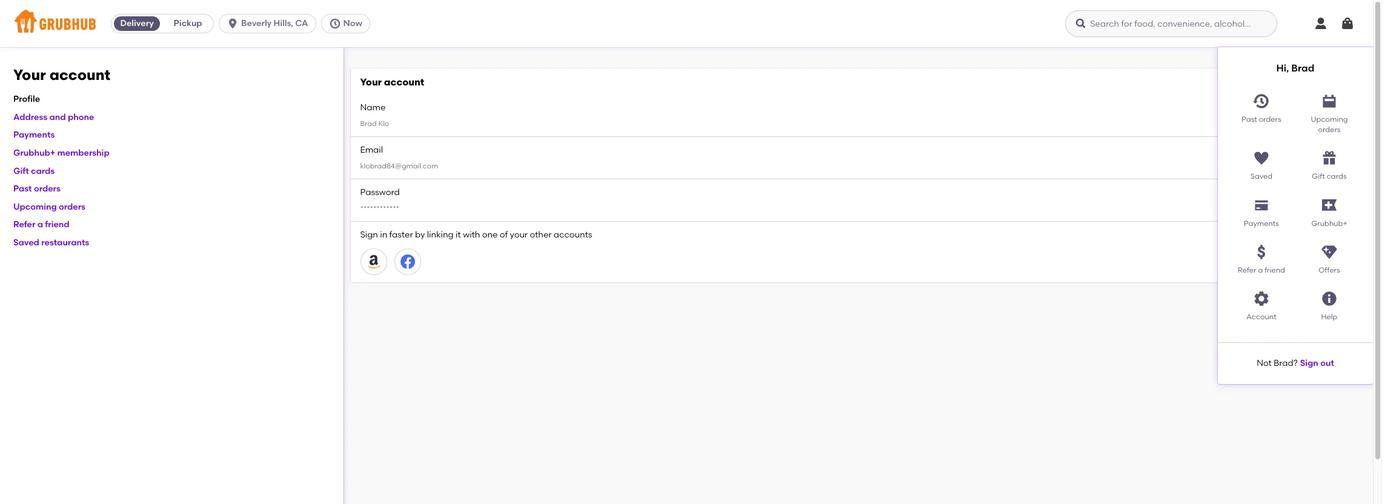 Task type: locate. For each thing, give the bounding box(es) containing it.
1 horizontal spatial account
[[384, 76, 424, 88]]

past inside main navigation navigation
[[1242, 115, 1258, 123]]

cards
[[31, 166, 55, 176], [1327, 172, 1347, 181]]

0 horizontal spatial upcoming
[[13, 202, 57, 212]]

past orders up refer a friend link
[[13, 184, 60, 194]]

1 vertical spatial a
[[1258, 266, 1263, 275]]

0 horizontal spatial gift cards link
[[13, 166, 55, 176]]

gift cards link down grubhub+ membership link
[[13, 166, 55, 176]]

refer inside button
[[1238, 266, 1257, 275]]

now
[[343, 18, 362, 28]]

upcoming orders link down hi, brad
[[1296, 88, 1364, 135]]

0 vertical spatial past orders link
[[1228, 88, 1296, 135]]

brad left "klo"
[[360, 119, 377, 128]]

1 vertical spatial upcoming orders
[[13, 202, 85, 212]]

upcoming orders link
[[1296, 88, 1364, 135], [13, 202, 85, 212]]

orders inside upcoming orders
[[1319, 125, 1341, 134]]

1 horizontal spatial payments
[[1244, 219, 1279, 228]]

past orders link down hi, at the top right of page
[[1228, 88, 1296, 135]]

1 horizontal spatial past orders link
[[1228, 88, 1296, 135]]

past orders link
[[1228, 88, 1296, 135], [13, 184, 60, 194]]

now button
[[321, 14, 375, 33]]

past up refer a friend link
[[13, 184, 32, 194]]

account
[[49, 66, 110, 84], [384, 76, 424, 88]]

1 horizontal spatial your account
[[360, 76, 424, 88]]

0 horizontal spatial grubhub+
[[13, 148, 55, 158]]

hi,
[[1277, 62, 1289, 74]]

brad right not
[[1274, 358, 1294, 368]]

1 horizontal spatial cards
[[1327, 172, 1347, 181]]

payments
[[13, 130, 55, 140], [1244, 219, 1279, 228]]

your
[[510, 230, 528, 240]]

out
[[1321, 358, 1335, 368]]

0 vertical spatial upcoming orders link
[[1296, 88, 1364, 135]]

gift cards up grubhub plus flag logo
[[1312, 172, 1347, 181]]

grubhub+
[[13, 148, 55, 158], [1312, 219, 1348, 228]]

upcoming orders link up refer a friend link
[[13, 202, 85, 212]]

gift cards link
[[1296, 145, 1364, 182], [13, 166, 55, 176]]

grubhub+ button
[[1296, 192, 1364, 229]]

1 vertical spatial refer
[[1238, 266, 1257, 275]]

0 horizontal spatial a
[[37, 220, 43, 230]]

refer a friend up saved restaurants link
[[13, 220, 69, 230]]

0 vertical spatial saved
[[1251, 172, 1273, 181]]

past orders up the saved link
[[1242, 115, 1282, 123]]

1 horizontal spatial refer
[[1238, 266, 1257, 275]]

friend
[[45, 220, 69, 230], [1265, 266, 1285, 275]]

1 horizontal spatial past orders
[[1242, 115, 1282, 123]]

refer up saved restaurants link
[[13, 220, 35, 230]]

1 vertical spatial brad
[[360, 119, 377, 128]]

svg image inside payments link
[[1253, 197, 1270, 214]]

0 vertical spatial upcoming
[[1311, 115, 1348, 123]]

klo
[[378, 119, 389, 128]]

gift up grubhub plus flag logo
[[1312, 172, 1325, 181]]

grubhub+ for grubhub+ membership
[[13, 148, 55, 158]]

0 vertical spatial sign
[[360, 230, 378, 240]]

your account inside form
[[360, 76, 424, 88]]

your inside form
[[360, 76, 382, 88]]

0 horizontal spatial refer a friend
[[13, 220, 69, 230]]

edit
[[1343, 109, 1356, 118]]

0 horizontal spatial gift cards
[[13, 166, 55, 176]]

svg image for refer a friend
[[1253, 244, 1270, 261]]

0 horizontal spatial refer
[[13, 220, 35, 230]]

0 horizontal spatial payments link
[[13, 130, 55, 140]]

svg image for past orders
[[1253, 92, 1270, 109]]

payments down the address
[[13, 130, 55, 140]]

refer a friend link
[[13, 220, 69, 230]]

0 vertical spatial brad
[[1292, 62, 1315, 74]]

your account up the "name"
[[360, 76, 424, 88]]

your account
[[13, 66, 110, 84], [360, 76, 424, 88]]

a up "account" link
[[1258, 266, 1263, 275]]

1 vertical spatial past
[[13, 184, 32, 194]]

sign right ?
[[1301, 358, 1319, 368]]

1 vertical spatial past orders link
[[13, 184, 60, 194]]

gift down grubhub+ membership link
[[13, 166, 29, 176]]

refer
[[13, 220, 35, 230], [1238, 266, 1257, 275]]

0 horizontal spatial cards
[[31, 166, 55, 176]]

1 vertical spatial grubhub+
[[1312, 219, 1348, 228]]

help button
[[1296, 286, 1364, 323]]

0 horizontal spatial your account
[[13, 66, 110, 84]]

your account up and
[[13, 66, 110, 84]]

other
[[530, 230, 552, 240]]

gift inside main navigation navigation
[[1312, 172, 1325, 181]]

password
[[360, 187, 400, 198]]

brad klo
[[360, 119, 389, 128]]

refer a friend
[[13, 220, 69, 230], [1238, 266, 1285, 275]]

payments link down the saved link
[[1228, 192, 1296, 229]]

cards up grubhub plus flag logo
[[1327, 172, 1347, 181]]

beverly
[[241, 18, 272, 28]]

payments up refer a friend button
[[1244, 219, 1279, 228]]

0 vertical spatial payments
[[13, 130, 55, 140]]

svg image inside offers link
[[1321, 244, 1338, 261]]

svg image inside the saved link
[[1253, 150, 1270, 167]]

svg image inside upcoming orders link
[[1321, 92, 1338, 109]]

0 horizontal spatial past orders link
[[13, 184, 60, 194]]

a up saved restaurants link
[[37, 220, 43, 230]]

upcoming orders inside main navigation navigation
[[1311, 115, 1348, 134]]

1 horizontal spatial upcoming
[[1311, 115, 1348, 123]]

past orders link up refer a friend link
[[13, 184, 60, 194]]

?
[[1294, 358, 1298, 368]]

gift
[[13, 166, 29, 176], [1312, 172, 1325, 181]]

hi, brad
[[1277, 62, 1315, 74]]

friend up "account" link
[[1265, 266, 1285, 275]]

svg image inside now button
[[329, 18, 341, 30]]

account up the "name"
[[384, 76, 424, 88]]

0 vertical spatial grubhub+
[[13, 148, 55, 158]]

your
[[13, 66, 46, 84], [360, 76, 382, 88]]

0 vertical spatial refer
[[13, 220, 35, 230]]

cards down grubhub+ membership link
[[31, 166, 55, 176]]

address
[[13, 112, 47, 122]]

brad
[[1292, 62, 1315, 74], [360, 119, 377, 128], [1274, 358, 1294, 368]]

1 vertical spatial upcoming
[[13, 202, 57, 212]]

beverly hills, ca button
[[219, 14, 321, 33]]

payments link
[[13, 130, 55, 140], [1228, 192, 1296, 229]]

svg image
[[1314, 16, 1329, 31], [1341, 16, 1355, 31], [1253, 92, 1270, 109], [1321, 150, 1338, 167], [1253, 244, 1270, 261], [1321, 244, 1338, 261], [1253, 291, 1270, 308], [1321, 291, 1338, 308]]

1 horizontal spatial a
[[1258, 266, 1263, 275]]

1 vertical spatial refer a friend
[[1238, 266, 1285, 275]]

0 horizontal spatial sign
[[360, 230, 378, 240]]

brad right hi, at the top right of page
[[1292, 62, 1315, 74]]

gift cards down grubhub+ membership link
[[13, 166, 55, 176]]

your up the "name"
[[360, 76, 382, 88]]

your account form
[[351, 68, 1366, 283]]

svg image inside beverly hills, ca button
[[227, 18, 239, 30]]

friend up saved restaurants link
[[45, 220, 69, 230]]

brad for hi, brad
[[1292, 62, 1315, 74]]

1 horizontal spatial refer a friend
[[1238, 266, 1285, 275]]

1 horizontal spatial upcoming orders
[[1311, 115, 1348, 134]]

sign left in
[[360, 230, 378, 240]]

past orders
[[1242, 115, 1282, 123], [13, 184, 60, 194]]

svg image inside "account" link
[[1253, 291, 1270, 308]]

faster
[[389, 230, 413, 240]]

Search for food, convenience, alcohol... search field
[[1066, 10, 1278, 37]]

gift cards
[[13, 166, 55, 176], [1312, 172, 1347, 181]]

1 horizontal spatial past
[[1242, 115, 1258, 123]]

svg image
[[227, 18, 239, 30], [329, 18, 341, 30], [1075, 18, 1087, 30], [1321, 92, 1338, 109], [1253, 150, 1270, 167], [1253, 197, 1270, 214]]

svg image inside help button
[[1321, 291, 1338, 308]]

1 vertical spatial upcoming orders link
[[13, 202, 85, 212]]

a
[[37, 220, 43, 230], [1258, 266, 1263, 275]]

account up phone
[[49, 66, 110, 84]]

1 horizontal spatial gift cards
[[1312, 172, 1347, 181]]

0 vertical spatial past orders
[[1242, 115, 1282, 123]]

sign
[[360, 230, 378, 240], [1301, 358, 1319, 368]]

0 horizontal spatial friend
[[45, 220, 69, 230]]

1 horizontal spatial payments link
[[1228, 192, 1296, 229]]

grubhub+ for grubhub+
[[1312, 219, 1348, 228]]

one
[[482, 230, 498, 240]]

main navigation navigation
[[0, 0, 1373, 384]]

grubhub+ down grubhub plus flag logo
[[1312, 219, 1348, 228]]

1 vertical spatial payments link
[[1228, 192, 1296, 229]]

grubhub plus flag logo image
[[1323, 200, 1337, 211]]

0 horizontal spatial past
[[13, 184, 32, 194]]

1 horizontal spatial gift
[[1312, 172, 1325, 181]]

past
[[1242, 115, 1258, 123], [13, 184, 32, 194]]

not brad ? sign out
[[1257, 358, 1335, 368]]

svg image inside refer a friend button
[[1253, 244, 1270, 261]]

your up profile link
[[13, 66, 46, 84]]

0 vertical spatial upcoming orders
[[1311, 115, 1348, 134]]

1 vertical spatial friend
[[1265, 266, 1285, 275]]

svg image for now
[[329, 18, 341, 30]]

saved
[[1251, 172, 1273, 181], [13, 238, 39, 248]]

1 vertical spatial past orders
[[13, 184, 60, 194]]

svg image for gift cards
[[1321, 150, 1338, 167]]

refer a friend up "account" link
[[1238, 266, 1285, 275]]

a inside button
[[1258, 266, 1263, 275]]

payments link down the address
[[13, 130, 55, 140]]

pickup button
[[163, 14, 213, 33]]

of
[[500, 230, 508, 240]]

0 vertical spatial past
[[1242, 115, 1258, 123]]

1 horizontal spatial grubhub+
[[1312, 219, 1348, 228]]

linking
[[427, 230, 454, 240]]

gift cards link up grubhub plus flag logo
[[1296, 145, 1364, 182]]

0 horizontal spatial your
[[13, 66, 46, 84]]

grubhub+ down the address
[[13, 148, 55, 158]]

0 horizontal spatial gift
[[13, 166, 29, 176]]

2 vertical spatial brad
[[1274, 358, 1294, 368]]

1 vertical spatial payments
[[1244, 219, 1279, 228]]

orders
[[1259, 115, 1282, 123], [1319, 125, 1341, 134], [34, 184, 60, 194], [59, 202, 85, 212]]

friend inside button
[[1265, 266, 1285, 275]]

0 horizontal spatial payments
[[13, 130, 55, 140]]

0 vertical spatial refer a friend
[[13, 220, 69, 230]]

saved inside main navigation navigation
[[1251, 172, 1273, 181]]

0 horizontal spatial saved
[[13, 238, 39, 248]]

payments link inside main navigation navigation
[[1228, 192, 1296, 229]]

1 horizontal spatial your
[[360, 76, 382, 88]]

1 horizontal spatial saved
[[1251, 172, 1273, 181]]

refer up "account" link
[[1238, 266, 1257, 275]]

upcoming
[[1311, 115, 1348, 123], [13, 202, 57, 212]]

1 horizontal spatial sign
[[1301, 358, 1319, 368]]

1 horizontal spatial friend
[[1265, 266, 1285, 275]]

upcoming orders
[[1311, 115, 1348, 134], [13, 202, 85, 212]]

delivery
[[120, 18, 154, 28]]

1 vertical spatial sign
[[1301, 358, 1319, 368]]

sign inside your account form
[[360, 230, 378, 240]]

1 vertical spatial saved
[[13, 238, 39, 248]]

grubhub+ inside button
[[1312, 219, 1348, 228]]

past up the saved link
[[1242, 115, 1258, 123]]



Task type: describe. For each thing, give the bounding box(es) containing it.
delivery button
[[112, 14, 163, 33]]

grubhub+ membership link
[[13, 148, 110, 158]]

saved for saved restaurants
[[13, 238, 39, 248]]

payments inside main navigation navigation
[[1244, 219, 1279, 228]]

refer a friend button
[[1228, 239, 1296, 276]]

and
[[49, 112, 66, 122]]

ca
[[295, 18, 308, 28]]

svg image for beverly hills, ca
[[227, 18, 239, 30]]

beverly hills, ca
[[241, 18, 308, 28]]

restaurants
[[41, 238, 89, 248]]

help
[[1322, 313, 1338, 322]]

************
[[360, 204, 399, 213]]

0 vertical spatial payments link
[[13, 130, 55, 140]]

1 horizontal spatial upcoming orders link
[[1296, 88, 1364, 135]]

brad inside your account form
[[360, 119, 377, 128]]

cards inside main navigation navigation
[[1327, 172, 1347, 181]]

profile link
[[13, 94, 40, 104]]

refer a friend inside button
[[1238, 266, 1285, 275]]

0 horizontal spatial past orders
[[13, 184, 60, 194]]

email
[[360, 145, 383, 155]]

with
[[463, 230, 480, 240]]

saved restaurants link
[[13, 238, 89, 248]]

address and phone
[[13, 112, 94, 122]]

svg image for help
[[1321, 291, 1338, 308]]

0 horizontal spatial upcoming orders link
[[13, 202, 85, 212]]

offers
[[1319, 266, 1341, 275]]

login with amazon image
[[366, 255, 381, 269]]

past orders inside main navigation navigation
[[1242, 115, 1282, 123]]

sign inside main navigation navigation
[[1301, 358, 1319, 368]]

svg image for payments
[[1253, 197, 1270, 214]]

sign in faster by linking it with one of your other accounts
[[360, 230, 592, 240]]

name
[[360, 102, 386, 112]]

by
[[415, 230, 425, 240]]

phone
[[68, 112, 94, 122]]

profile
[[13, 94, 40, 104]]

svg image for saved
[[1253, 150, 1270, 167]]

login with facebook image
[[400, 255, 415, 269]]

accounts
[[554, 230, 592, 240]]

account inside form
[[384, 76, 424, 88]]

grubhub+ membership
[[13, 148, 110, 158]]

hills,
[[274, 18, 293, 28]]

0 vertical spatial friend
[[45, 220, 69, 230]]

membership
[[57, 148, 110, 158]]

account
[[1247, 313, 1277, 322]]

0 horizontal spatial upcoming orders
[[13, 202, 85, 212]]

svg image for account
[[1253, 291, 1270, 308]]

it
[[456, 230, 461, 240]]

1 horizontal spatial gift cards link
[[1296, 145, 1364, 182]]

upcoming inside main navigation navigation
[[1311, 115, 1348, 123]]

offers link
[[1296, 239, 1364, 276]]

0 vertical spatial a
[[37, 220, 43, 230]]

sign out button
[[1301, 353, 1335, 374]]

pickup
[[174, 18, 202, 28]]

edit button
[[1343, 109, 1356, 119]]

0 horizontal spatial account
[[49, 66, 110, 84]]

saved restaurants
[[13, 238, 89, 248]]

not
[[1257, 358, 1272, 368]]

klobrad84@gmail.com
[[360, 162, 438, 170]]

svg image for upcoming orders
[[1321, 92, 1338, 109]]

in
[[380, 230, 387, 240]]

saved link
[[1228, 145, 1296, 182]]

gift cards inside main navigation navigation
[[1312, 172, 1347, 181]]

svg image for offers
[[1321, 244, 1338, 261]]

saved for saved
[[1251, 172, 1273, 181]]

account link
[[1228, 286, 1296, 323]]

brad for not brad ? sign out
[[1274, 358, 1294, 368]]

address and phone link
[[13, 112, 94, 122]]



Task type: vqa. For each thing, say whether or not it's contained in the screenshot.
Parm
no



